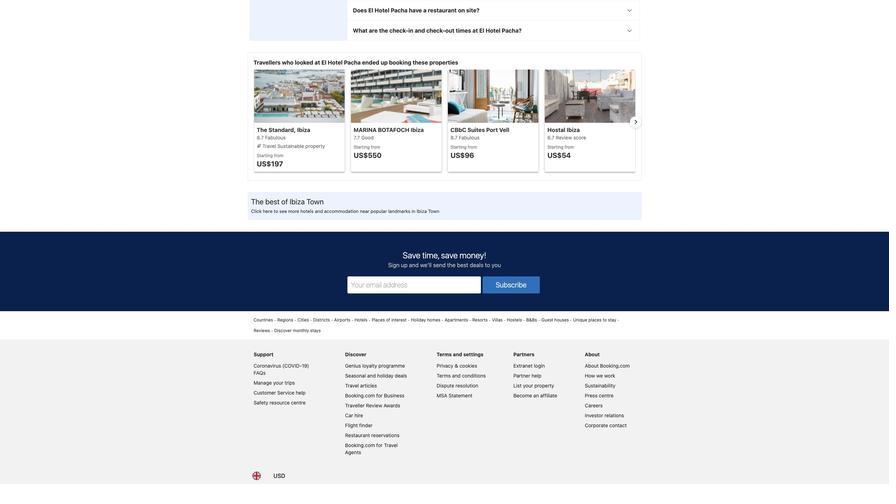 Task type: describe. For each thing, give the bounding box(es) containing it.
pacha?
[[502, 28, 522, 34]]

starting for us$96
[[451, 145, 467, 150]]

apartments link
[[445, 317, 468, 324]]

landmarks
[[388, 209, 411, 214]]

booking.com for travel agents link
[[345, 443, 398, 456]]

us$197
[[257, 160, 283, 168]]

regions link
[[277, 317, 293, 324]]

manage
[[254, 380, 272, 386]]

1 vertical spatial pacha
[[344, 59, 361, 66]]

dispute resolution link
[[437, 383, 478, 389]]

service
[[277, 390, 294, 396]]

starting from us$550
[[354, 145, 382, 160]]

marina botafoch ibiza 7.7 good
[[354, 127, 424, 141]]

hotel inside dropdown button
[[486, 28, 501, 34]]

interest
[[391, 318, 407, 323]]

sustainable
[[277, 143, 304, 149]]

a
[[423, 7, 427, 14]]

reviews link
[[254, 328, 270, 334]]

places of interest link
[[372, 317, 407, 324]]

careers link
[[585, 403, 603, 409]]

cities link
[[298, 317, 309, 324]]

site?
[[466, 7, 480, 14]]

6.7 review
[[548, 135, 572, 141]]

become
[[514, 393, 532, 399]]

travellers who looked at el hotel pacha ended up booking these properties
[[254, 59, 458, 66]]

marina
[[354, 127, 377, 133]]

guest
[[542, 318, 553, 323]]

car
[[345, 413, 353, 419]]

villas link
[[492, 317, 503, 324]]

and down &
[[452, 373, 461, 379]]

ended
[[362, 59, 379, 66]]

seasonal
[[345, 373, 366, 379]]

starting from us$197
[[257, 153, 283, 168]]

restaurant
[[345, 433, 370, 439]]

login
[[534, 363, 545, 369]]

resorts
[[472, 318, 488, 323]]

press centre link
[[585, 393, 614, 399]]

save time, save money! sign up and we'll send the best deals to you
[[388, 250, 501, 269]]

in inside dropdown button
[[409, 28, 413, 34]]

who
[[282, 59, 294, 66]]

become an affiliate
[[514, 393, 557, 399]]

corporate contact link
[[585, 423, 627, 429]]

starting for us$197
[[257, 153, 273, 159]]

conditions
[[462, 373, 486, 379]]

resorts link
[[472, 317, 488, 324]]

affiliate
[[540, 393, 557, 399]]

the for the standard, ibiza
[[257, 127, 267, 133]]

traveller review awards
[[345, 403, 400, 409]]

from for us$550
[[371, 145, 380, 150]]

region containing us$550
[[248, 70, 641, 175]]

discover monthly stays link
[[274, 328, 321, 334]]

8.7 fabulous inside the standard, ibiza 8.7 fabulous
[[257, 135, 286, 141]]

ibiza inside the marina botafoch ibiza 7.7 good
[[411, 127, 424, 133]]

genius loyalty programme link
[[345, 363, 405, 369]]

traveller
[[345, 403, 365, 409]]

articles
[[360, 383, 377, 389]]

msa
[[437, 393, 447, 399]]

trips
[[285, 380, 295, 386]]

the inside dropdown button
[[379, 28, 388, 34]]

in inside 'the best of ibiza town click here to see more hotels and accommodation near popular landmarks in ibiza town'
[[412, 209, 416, 214]]

discover monthly stays
[[274, 328, 321, 334]]

awards
[[384, 403, 400, 409]]

travel inside booking.com for travel agents
[[384, 443, 398, 449]]

starting for us$550
[[354, 145, 370, 150]]

booking.com for booking.com for travel agents
[[345, 443, 375, 449]]

19)
[[302, 363, 309, 369]]

the standard, ibiza 8.7 fabulous
[[257, 127, 310, 141]]

what are the check-in and check-out times at el hotel pacha?
[[353, 28, 522, 34]]

safety resource centre link
[[254, 400, 306, 406]]

travel articles link
[[345, 383, 377, 389]]

2 check- from the left
[[426, 28, 445, 34]]

apartments
[[445, 318, 468, 323]]

partners
[[514, 352, 535, 358]]

the inside save time, save money! sign up and we'll send the best deals to you
[[447, 262, 456, 269]]

0 vertical spatial up
[[381, 59, 388, 66]]

how
[[585, 373, 595, 379]]

partner help link
[[514, 373, 542, 379]]

2 horizontal spatial to
[[603, 318, 607, 323]]

ibiza up more
[[290, 198, 305, 206]]

click
[[251, 209, 262, 214]]

districts
[[313, 318, 330, 323]]

contact
[[610, 423, 627, 429]]

manage your trips
[[254, 380, 295, 386]]

discover for discover monthly stays
[[274, 328, 292, 334]]

b&bs
[[526, 318, 537, 323]]

review
[[366, 403, 382, 409]]

what
[[353, 28, 368, 34]]

from for us$96
[[468, 145, 477, 150]]

0 horizontal spatial deals
[[395, 373, 407, 379]]

press
[[585, 393, 598, 399]]

and inside 'the best of ibiza town click here to see more hotels and accommodation near popular landmarks in ibiza town'
[[315, 209, 323, 214]]

privacy & cookies
[[437, 363, 477, 369]]

ibiza inside hostal ibiza 6.7 review score
[[567, 127, 580, 133]]

safety
[[254, 400, 268, 406]]

0 horizontal spatial at
[[315, 59, 320, 66]]

genius
[[345, 363, 361, 369]]

booking.com for booking.com for business
[[345, 393, 375, 399]]

score
[[574, 135, 586, 141]]

are
[[369, 28, 378, 34]]

hotels
[[301, 209, 314, 214]]

investor relations
[[585, 413, 624, 419]]

property for travel sustainable property
[[305, 143, 325, 149]]

restaurant reservations
[[345, 433, 400, 439]]

money!
[[460, 250, 486, 260]]

ibiza right landmarks
[[417, 209, 427, 214]]

monthly
[[293, 328, 309, 334]]

houses
[[555, 318, 569, 323]]

(covid-
[[283, 363, 302, 369]]

terms for terms and settings
[[437, 352, 452, 358]]

airports link
[[334, 317, 350, 324]]

travel for travel articles
[[345, 383, 359, 389]]

extranet login
[[514, 363, 545, 369]]

0 horizontal spatial centre
[[291, 400, 306, 406]]

your for property
[[523, 383, 533, 389]]

extranet
[[514, 363, 533, 369]]



Task type: locate. For each thing, give the bounding box(es) containing it.
el right looked
[[322, 59, 327, 66]]

near
[[360, 209, 369, 214]]

ibiza right botafoch
[[411, 127, 424, 133]]

from inside the starting from us$550
[[371, 145, 380, 150]]

0 horizontal spatial discover
[[274, 328, 292, 334]]

booking.com
[[600, 363, 630, 369], [345, 393, 375, 399], [345, 443, 375, 449]]

travel up starting from us$197
[[262, 143, 276, 149]]

1 vertical spatial for
[[376, 443, 383, 449]]

1 horizontal spatial centre
[[599, 393, 614, 399]]

careers
[[585, 403, 603, 409]]

hotel inside dropdown button
[[375, 7, 390, 14]]

best up here
[[265, 198, 280, 206]]

1 vertical spatial town
[[428, 209, 439, 214]]

1 8.7 fabulous from the left
[[257, 135, 286, 141]]

1 vertical spatial property
[[535, 383, 554, 389]]

from up us$550
[[371, 145, 380, 150]]

el right does
[[368, 7, 373, 14]]

0 vertical spatial booking.com
[[600, 363, 630, 369]]

booking.com up agents
[[345, 443, 375, 449]]

starting inside starting from us$54
[[548, 145, 564, 150]]

0 vertical spatial best
[[265, 198, 280, 206]]

0 vertical spatial deals
[[470, 262, 484, 269]]

holiday
[[411, 318, 426, 323]]

from up us$96
[[468, 145, 477, 150]]

travellers
[[254, 59, 281, 66]]

centre
[[599, 393, 614, 399], [291, 400, 306, 406]]

starting inside the starting from us$550
[[354, 145, 370, 150]]

check-
[[390, 28, 409, 34], [426, 28, 445, 34]]

and inside dropdown button
[[415, 28, 425, 34]]

1 vertical spatial the
[[447, 262, 456, 269]]

1 vertical spatial best
[[457, 262, 468, 269]]

0 vertical spatial el
[[368, 7, 373, 14]]

0 vertical spatial the
[[257, 127, 267, 133]]

to left "you"
[[485, 262, 490, 269]]

property inside the save time, save money! footer
[[535, 383, 554, 389]]

us$54
[[548, 151, 571, 160]]

1 for from the top
[[376, 393, 383, 399]]

help up list your property
[[532, 373, 542, 379]]

2 8.7 fabulous from the left
[[451, 135, 480, 141]]

centre down sustainability
[[599, 393, 614, 399]]

el inside dropdown button
[[368, 7, 373, 14]]

for inside booking.com for travel agents
[[376, 443, 383, 449]]

from inside starting from us$96
[[468, 145, 477, 150]]

2 horizontal spatial hotel
[[486, 28, 501, 34]]

about booking.com
[[585, 363, 630, 369]]

save time, save money! footer
[[0, 232, 889, 484]]

msa statement link
[[437, 393, 473, 399]]

2 vertical spatial booking.com
[[345, 443, 375, 449]]

of inside the save time, save money! footer
[[386, 318, 390, 323]]

0 horizontal spatial of
[[281, 198, 288, 206]]

1 vertical spatial hotel
[[486, 28, 501, 34]]

starting from us$96
[[451, 145, 477, 160]]

your up customer service help
[[273, 380, 283, 386]]

0 vertical spatial town
[[307, 198, 324, 206]]

ibiza
[[297, 127, 310, 133], [411, 127, 424, 133], [567, 127, 580, 133], [290, 198, 305, 206], [417, 209, 427, 214]]

2 vertical spatial el
[[322, 59, 327, 66]]

1 vertical spatial of
[[386, 318, 390, 323]]

pacha left have
[[391, 7, 408, 14]]

1 vertical spatial in
[[412, 209, 416, 214]]

1 horizontal spatial best
[[457, 262, 468, 269]]

for for business
[[376, 393, 383, 399]]

terms down 'privacy'
[[437, 373, 451, 379]]

accommodation
[[324, 209, 359, 214]]

car hire
[[345, 413, 363, 419]]

discover down regions link
[[274, 328, 292, 334]]

1 horizontal spatial help
[[532, 373, 542, 379]]

1 vertical spatial discover
[[345, 352, 367, 358]]

best inside save time, save money! sign up and we'll send the best deals to you
[[457, 262, 468, 269]]

1 horizontal spatial hotel
[[375, 7, 390, 14]]

1 horizontal spatial of
[[386, 318, 390, 323]]

8.7 fabulous inside cbbc suites port vell 8.7 fabulous
[[451, 135, 480, 141]]

stays
[[310, 328, 321, 334]]

does el hotel pacha have a restaurant on site?
[[353, 7, 480, 14]]

usd
[[274, 473, 285, 479]]

pacha left ended
[[344, 59, 361, 66]]

from up us$197
[[274, 153, 283, 159]]

1 vertical spatial centre
[[291, 400, 306, 406]]

starting from us$54
[[548, 145, 574, 160]]

best down money!
[[457, 262, 468, 269]]

places
[[589, 318, 602, 323]]

Your email address email field
[[348, 277, 481, 294]]

2 about from the top
[[585, 363, 599, 369]]

0 vertical spatial terms
[[437, 352, 452, 358]]

about up about booking.com
[[585, 352, 600, 358]]

about up how
[[585, 363, 599, 369]]

the inside 'the best of ibiza town click here to see more hotels and accommodation near popular landmarks in ibiza town'
[[251, 198, 264, 206]]

your down partner help link
[[523, 383, 533, 389]]

to inside 'the best of ibiza town click here to see more hotels and accommodation near popular landmarks in ibiza town'
[[274, 209, 278, 214]]

1 vertical spatial terms
[[437, 373, 451, 379]]

hotel left pacha?
[[486, 28, 501, 34]]

terms up 'privacy'
[[437, 352, 452, 358]]

check- down restaurant at the top
[[426, 28, 445, 34]]

1 horizontal spatial discover
[[345, 352, 367, 358]]

about for about
[[585, 352, 600, 358]]

your
[[273, 380, 283, 386], [523, 383, 533, 389]]

0 vertical spatial travel
[[262, 143, 276, 149]]

of inside 'the best of ibiza town click here to see more hotels and accommodation near popular landmarks in ibiza town'
[[281, 198, 288, 206]]

1 horizontal spatial at
[[473, 28, 478, 34]]

el right times
[[479, 28, 484, 34]]

restaurant
[[428, 7, 457, 14]]

and
[[415, 28, 425, 34], [315, 209, 323, 214], [409, 262, 419, 269], [453, 352, 462, 358], [367, 373, 376, 379], [452, 373, 461, 379]]

for up review on the left bottom of page
[[376, 393, 383, 399]]

b&bs link
[[526, 317, 537, 324]]

and inside save time, save money! sign up and we'll send the best deals to you
[[409, 262, 419, 269]]

1 horizontal spatial your
[[523, 383, 533, 389]]

how we work
[[585, 373, 615, 379]]

property up affiliate
[[535, 383, 554, 389]]

2 horizontal spatial travel
[[384, 443, 398, 449]]

privacy
[[437, 363, 453, 369]]

1 vertical spatial the
[[251, 198, 264, 206]]

seasonal and holiday deals
[[345, 373, 407, 379]]

up right ended
[[381, 59, 388, 66]]

1 horizontal spatial town
[[428, 209, 439, 214]]

usd button
[[269, 468, 290, 484]]

0 horizontal spatial travel
[[262, 143, 276, 149]]

0 horizontal spatial best
[[265, 198, 280, 206]]

centre down service
[[291, 400, 306, 406]]

0 vertical spatial pacha
[[391, 7, 408, 14]]

2 vertical spatial hotel
[[328, 59, 343, 66]]

places
[[372, 318, 385, 323]]

0 vertical spatial for
[[376, 393, 383, 399]]

starting up us$54 at the top right of page
[[548, 145, 564, 150]]

and right hotels on the left
[[315, 209, 323, 214]]

terms and conditions
[[437, 373, 486, 379]]

for for travel
[[376, 443, 383, 449]]

hostels
[[507, 318, 522, 323]]

at inside dropdown button
[[473, 28, 478, 34]]

your for trips
[[273, 380, 283, 386]]

more
[[288, 209, 299, 214]]

0 horizontal spatial your
[[273, 380, 283, 386]]

and down the does el hotel pacha have a restaurant on site? at the top of the page
[[415, 28, 425, 34]]

0 vertical spatial at
[[473, 28, 478, 34]]

0 vertical spatial of
[[281, 198, 288, 206]]

2 vertical spatial travel
[[384, 443, 398, 449]]

booking
[[389, 59, 411, 66]]

8.7 fabulous
[[257, 135, 286, 141], [451, 135, 480, 141]]

seasonal and holiday deals link
[[345, 373, 407, 379]]

best inside 'the best of ibiza town click here to see more hotels and accommodation near popular landmarks in ibiza town'
[[265, 198, 280, 206]]

0 vertical spatial to
[[274, 209, 278, 214]]

to left the see
[[274, 209, 278, 214]]

of up the see
[[281, 198, 288, 206]]

investor relations link
[[585, 413, 624, 419]]

0 vertical spatial in
[[409, 28, 413, 34]]

partner help
[[514, 373, 542, 379]]

0 horizontal spatial el
[[322, 59, 327, 66]]

0 vertical spatial discover
[[274, 328, 292, 334]]

investor
[[585, 413, 603, 419]]

time,
[[422, 250, 439, 260]]

to inside save time, save money! sign up and we'll send the best deals to you
[[485, 262, 490, 269]]

discover for discover
[[345, 352, 367, 358]]

1 vertical spatial help
[[296, 390, 306, 396]]

1 vertical spatial booking.com
[[345, 393, 375, 399]]

1 horizontal spatial el
[[368, 7, 373, 14]]

booking.com down travel articles link
[[345, 393, 375, 399]]

property right sustainable on the left top of page
[[305, 143, 325, 149]]

0 horizontal spatial hotel
[[328, 59, 343, 66]]

0 vertical spatial centre
[[599, 393, 614, 399]]

about for about booking.com
[[585, 363, 599, 369]]

ibiza inside the standard, ibiza 8.7 fabulous
[[297, 127, 310, 133]]

0 horizontal spatial to
[[274, 209, 278, 214]]

1 check- from the left
[[390, 28, 409, 34]]

cities
[[298, 318, 309, 323]]

privacy & cookies link
[[437, 363, 477, 369]]

villas
[[492, 318, 503, 323]]

1 vertical spatial to
[[485, 262, 490, 269]]

of right places
[[386, 318, 390, 323]]

from for us$54
[[565, 145, 574, 150]]

terms and conditions link
[[437, 373, 486, 379]]

terms for terms and conditions
[[437, 373, 451, 379]]

starting up us$96
[[451, 145, 467, 150]]

pacha
[[391, 7, 408, 14], [344, 59, 361, 66]]

in right landmarks
[[412, 209, 416, 214]]

corporate
[[585, 423, 608, 429]]

how we work link
[[585, 373, 615, 379]]

starting inside starting from us$96
[[451, 145, 467, 150]]

extranet login link
[[514, 363, 545, 369]]

el inside dropdown button
[[479, 28, 484, 34]]

unique
[[573, 318, 587, 323]]

the up click on the left top of page
[[251, 198, 264, 206]]

booking.com up work
[[600, 363, 630, 369]]

the inside the standard, ibiza 8.7 fabulous
[[257, 127, 267, 133]]

travel for travel sustainable property
[[262, 143, 276, 149]]

deals inside save time, save money! sign up and we'll send the best deals to you
[[470, 262, 484, 269]]

starting down "7.7 good"
[[354, 145, 370, 150]]

ibiza up score
[[567, 127, 580, 133]]

0 horizontal spatial town
[[307, 198, 324, 206]]

up right sign
[[401, 262, 408, 269]]

hostels link
[[507, 317, 522, 324]]

starting
[[354, 145, 370, 150], [451, 145, 467, 150], [548, 145, 564, 150], [257, 153, 273, 159]]

town right landmarks
[[428, 209, 439, 214]]

the left standard,
[[257, 127, 267, 133]]

1 terms from the top
[[437, 352, 452, 358]]

1 horizontal spatial property
[[535, 383, 554, 389]]

hotels link
[[355, 317, 368, 324]]

check- right are
[[390, 28, 409, 34]]

0 vertical spatial property
[[305, 143, 325, 149]]

looked
[[295, 59, 313, 66]]

starting up us$197
[[257, 153, 273, 159]]

accordion control element
[[347, 0, 640, 41]]

we
[[597, 373, 603, 379]]

region
[[248, 70, 641, 175]]

deals down money!
[[470, 262, 484, 269]]

travel inside region
[[262, 143, 276, 149]]

and up privacy & cookies link
[[453, 352, 462, 358]]

0 horizontal spatial the
[[379, 28, 388, 34]]

from for us$197
[[274, 153, 283, 159]]

0 horizontal spatial pacha
[[344, 59, 361, 66]]

ibiza up the travel sustainable property
[[297, 127, 310, 133]]

does
[[353, 7, 367, 14]]

2 horizontal spatial el
[[479, 28, 484, 34]]

1 horizontal spatial up
[[401, 262, 408, 269]]

an
[[534, 393, 539, 399]]

1 horizontal spatial 8.7 fabulous
[[451, 135, 480, 141]]

1 vertical spatial up
[[401, 262, 408, 269]]

and down save
[[409, 262, 419, 269]]

0 vertical spatial about
[[585, 352, 600, 358]]

0 horizontal spatial property
[[305, 143, 325, 149]]

0 horizontal spatial 8.7 fabulous
[[257, 135, 286, 141]]

the right are
[[379, 28, 388, 34]]

2 vertical spatial to
[[603, 318, 607, 323]]

these
[[413, 59, 428, 66]]

1 vertical spatial el
[[479, 28, 484, 34]]

property for list your property
[[535, 383, 554, 389]]

0 horizontal spatial up
[[381, 59, 388, 66]]

loyalty
[[362, 363, 377, 369]]

hotel
[[375, 7, 390, 14], [486, 28, 501, 34], [328, 59, 343, 66]]

the down save
[[447, 262, 456, 269]]

travel down seasonal
[[345, 383, 359, 389]]

does el hotel pacha have a restaurant on site? button
[[347, 1, 640, 20]]

1 horizontal spatial the
[[447, 262, 456, 269]]

1 horizontal spatial travel
[[345, 383, 359, 389]]

for
[[376, 393, 383, 399], [376, 443, 383, 449]]

travel down reservations
[[384, 443, 398, 449]]

from inside starting from us$197
[[274, 153, 283, 159]]

customer service help
[[254, 390, 306, 396]]

1 horizontal spatial check-
[[426, 28, 445, 34]]

booking.com inside booking.com for travel agents
[[345, 443, 375, 449]]

1 horizontal spatial pacha
[[391, 7, 408, 14]]

terms and settings
[[437, 352, 484, 358]]

in down have
[[409, 28, 413, 34]]

and down 'loyalty'
[[367, 373, 376, 379]]

at right looked
[[315, 59, 320, 66]]

1 horizontal spatial to
[[485, 262, 490, 269]]

discover up genius
[[345, 352, 367, 358]]

1 vertical spatial about
[[585, 363, 599, 369]]

2 for from the top
[[376, 443, 383, 449]]

from up us$54 at the top right of page
[[565, 145, 574, 150]]

for down reservations
[[376, 443, 383, 449]]

at right times
[[473, 28, 478, 34]]

2 terms from the top
[[437, 373, 451, 379]]

pacha inside dropdown button
[[391, 7, 408, 14]]

starting inside starting from us$197
[[257, 153, 273, 159]]

1 vertical spatial at
[[315, 59, 320, 66]]

deals down programme at the left
[[395, 373, 407, 379]]

1 vertical spatial deals
[[395, 373, 407, 379]]

cbbc
[[451, 127, 466, 133]]

1 about from the top
[[585, 352, 600, 358]]

0 vertical spatial hotel
[[375, 7, 390, 14]]

starting for us$54
[[548, 145, 564, 150]]

support
[[254, 352, 274, 358]]

8.7 fabulous down cbbc on the top right of page
[[451, 135, 480, 141]]

help right service
[[296, 390, 306, 396]]

the for the best of ibiza town
[[251, 198, 264, 206]]

agents
[[345, 450, 361, 456]]

guest houses link
[[542, 317, 569, 324]]

subscribe button
[[483, 277, 540, 294]]

0 horizontal spatial check-
[[390, 28, 409, 34]]

up
[[381, 59, 388, 66], [401, 262, 408, 269]]

0 vertical spatial the
[[379, 28, 388, 34]]

from inside starting from us$54
[[565, 145, 574, 150]]

8.7 fabulous down standard,
[[257, 135, 286, 141]]

0 horizontal spatial help
[[296, 390, 306, 396]]

1 horizontal spatial deals
[[470, 262, 484, 269]]

town up hotels on the left
[[307, 198, 324, 206]]

up inside save time, save money! sign up and we'll send the best deals to you
[[401, 262, 408, 269]]

0 vertical spatial help
[[532, 373, 542, 379]]

what are the check-in and check-out times at el hotel pacha? button
[[347, 21, 640, 41]]

to left the stay
[[603, 318, 607, 323]]

see
[[279, 209, 287, 214]]

popular
[[371, 209, 387, 214]]

hotel right looked
[[328, 59, 343, 66]]

1 vertical spatial travel
[[345, 383, 359, 389]]

sustainability link
[[585, 383, 616, 389]]

hotel up are
[[375, 7, 390, 14]]



Task type: vqa. For each thing, say whether or not it's contained in the screenshot.
Manage
yes



